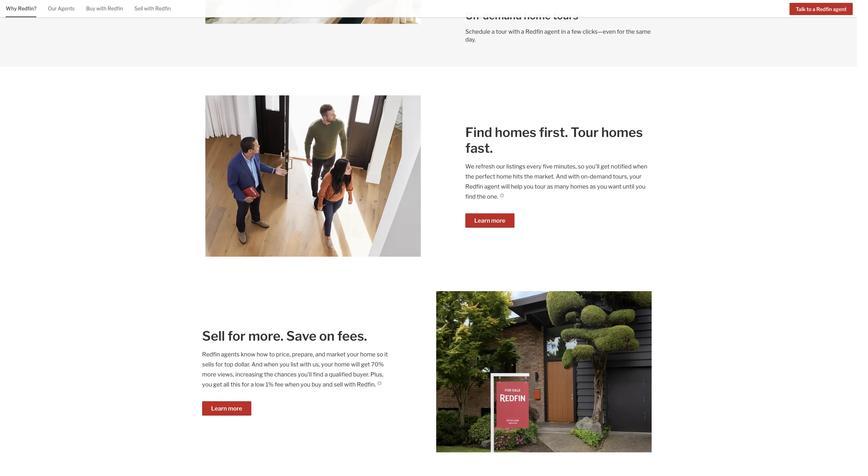 Task type: vqa. For each thing, say whether or not it's contained in the screenshot.
leftmost Learn more
yes



Task type: describe. For each thing, give the bounding box(es) containing it.
the left one.
[[477, 194, 486, 200]]

disclaimer image for fees.
[[377, 382, 382, 386]]

the down we
[[466, 173, 474, 180]]

redfin.
[[357, 382, 376, 389]]

agent inside schedule a tour with a redfin agent in a few clicks—even for the same day.
[[545, 28, 560, 35]]

our agents link
[[48, 0, 75, 16]]

top
[[224, 362, 233, 369]]

sell for sell for more. save on fees.
[[202, 329, 225, 344]]

home left tours at the right of page
[[524, 10, 551, 22]]

find homes first. tour homes fast.
[[466, 125, 643, 156]]

clicks—even
[[583, 28, 616, 35]]

1 vertical spatial your
[[347, 352, 359, 358]]

low
[[255, 382, 264, 389]]

why redfin? link
[[6, 0, 36, 16]]

and inside we refresh our listings every five minutes, so you'll get notified when the perfect home hits the market. and with on-demand tours, your redfin agent will help you tour as many homes as you want until you find the one.
[[556, 173, 567, 180]]

learn for sell for more. save on fees.
[[211, 406, 227, 413]]

it
[[384, 352, 388, 358]]

for right "this" at the bottom of page
[[242, 382, 249, 389]]

redfin inside button
[[817, 6, 832, 12]]

2 as from the left
[[590, 184, 596, 190]]

views,
[[218, 372, 234, 379]]

your for find homes first. tour homes fast.
[[630, 173, 642, 180]]

increasing
[[235, 372, 263, 379]]

find
[[466, 125, 492, 140]]

buy
[[86, 5, 95, 11]]

save
[[286, 329, 317, 344]]

the inside redfin agents know how to price, prepare, and market your home so it sells for top dollar. and when you list with us, your home will get 70% more views, increasing the chances you'll find a qualified buyer. plus, you get all this for a low 1% fee when you buy and sell with redfin.
[[264, 372, 273, 379]]

why redfin?
[[6, 5, 36, 11]]

minutes,
[[554, 163, 577, 170]]

more.
[[248, 329, 284, 344]]

refresh
[[476, 163, 495, 170]]

our
[[496, 163, 505, 170]]

redfin agent touring the inside of a home with customers image
[[205, 96, 421, 257]]

1 vertical spatial and
[[323, 382, 333, 389]]

you'll inside we refresh our listings every five minutes, so you'll get notified when the perfect home hits the market. and with on-demand tours, your redfin agent will help you tour as many homes as you want until you find the one.
[[586, 163, 600, 170]]

every
[[527, 163, 542, 170]]

you left the all
[[202, 382, 212, 389]]

2 horizontal spatial homes
[[602, 125, 643, 140]]

you right help
[[524, 184, 534, 190]]

to inside button
[[807, 6, 812, 12]]

tours,
[[613, 173, 629, 180]]

a left "low"
[[251, 382, 254, 389]]

agents
[[221, 352, 240, 358]]

tour inside schedule a tour with a redfin agent in a few clicks—even for the same day.
[[496, 28, 507, 35]]

we refresh our listings every five minutes, so you'll get notified when the perfect home hits the market. and with on-demand tours, your redfin agent will help you tour as many homes as you want until you find the one.
[[466, 163, 648, 200]]

talk
[[796, 6, 806, 12]]

market
[[327, 352, 346, 358]]

0 horizontal spatial demand
[[483, 10, 522, 22]]

you left list
[[280, 362, 290, 369]]

for left top
[[215, 362, 223, 369]]

first.
[[539, 125, 568, 140]]

agents
[[58, 5, 75, 11]]

prepare,
[[292, 352, 314, 358]]

know
[[241, 352, 255, 358]]

sell with redfin
[[135, 5, 171, 11]]

sell
[[334, 382, 343, 389]]

our agents
[[48, 5, 75, 11]]

learn more for find homes first. tour homes fast.
[[475, 218, 506, 224]]

for inside schedule a tour with a redfin agent in a few clicks—even for the same day.
[[617, 28, 625, 35]]

talk to a redfin agent button
[[790, 3, 853, 15]]

schedule
[[466, 28, 491, 35]]

our
[[48, 5, 57, 11]]

hits
[[513, 173, 523, 180]]

1%
[[266, 382, 274, 389]]

talk to a redfin agent
[[796, 6, 847, 12]]

tour
[[571, 125, 599, 140]]

more for sell for more. save on fees.
[[228, 406, 242, 413]]

1 vertical spatial get
[[361, 362, 370, 369]]

few
[[572, 28, 582, 35]]

tours
[[553, 10, 579, 22]]

redfin agents know how to price, prepare, and market your home so it sells for top dollar. and when you list with us, your home will get 70% more views, increasing the chances you'll find a qualified buyer. plus, you get all this for a low 1% fee when you buy and sell with redfin.
[[202, 352, 388, 389]]

buy
[[312, 382, 322, 389]]

listings
[[507, 163, 526, 170]]

fees.
[[337, 329, 367, 344]]

schedule a tour with a redfin agent in a few clicks—even for the same day.
[[466, 28, 651, 43]]

why
[[6, 5, 17, 11]]

the inside schedule a tour with a redfin agent in a few clicks—even for the same day.
[[626, 28, 635, 35]]

will inside we refresh our listings every five minutes, so you'll get notified when the perfect home hits the market. and with on-demand tours, your redfin agent will help you tour as many homes as you want until you find the one.
[[501, 184, 510, 190]]

home inside we refresh our listings every five minutes, so you'll get notified when the perfect home hits the market. and with on-demand tours, your redfin agent will help you tour as many homes as you want until you find the one.
[[497, 173, 512, 180]]

and inside redfin agents know how to price, prepare, and market your home so it sells for top dollar. and when you list with us, your home will get 70% more views, increasing the chances you'll find a qualified buyer. plus, you get all this for a low 1% fee when you buy and sell with redfin.
[[252, 362, 263, 369]]

buy with redfin
[[86, 5, 123, 11]]

on-demand home tours
[[466, 10, 579, 22]]

sell with redfin link
[[135, 0, 171, 16]]

sell for more. save on fees.
[[202, 329, 367, 344]]

1 vertical spatial when
[[264, 362, 278, 369]]

1 horizontal spatial when
[[285, 382, 299, 389]]

redfin inside schedule a tour with a redfin agent in a few clicks—even for the same day.
[[526, 28, 543, 35]]

you left want
[[597, 184, 607, 190]]



Task type: locate. For each thing, give the bounding box(es) containing it.
buy with redfin link
[[86, 0, 123, 16]]

0 horizontal spatial as
[[547, 184, 553, 190]]

with inside we refresh our listings every five minutes, so you'll get notified when the perfect home hits the market. and with on-demand tours, your redfin agent will help you tour as many homes as you want until you find the one.
[[568, 173, 580, 180]]

market.
[[535, 173, 555, 180]]

2 horizontal spatial get
[[601, 163, 610, 170]]

2 horizontal spatial agent
[[833, 6, 847, 12]]

1 vertical spatial learn more button
[[202, 402, 251, 416]]

the right the 'hits'
[[524, 173, 533, 180]]

a right schedule
[[492, 28, 495, 35]]

this
[[231, 382, 241, 389]]

1 horizontal spatial to
[[807, 6, 812, 12]]

demand up want
[[590, 173, 612, 180]]

for right the clicks—even
[[617, 28, 625, 35]]

a inside button
[[813, 6, 816, 12]]

0 horizontal spatial disclaimer image
[[377, 382, 382, 386]]

1 vertical spatial learn
[[211, 406, 227, 413]]

you
[[524, 184, 534, 190], [597, 184, 607, 190], [636, 184, 646, 190], [280, 362, 290, 369], [202, 382, 212, 389], [301, 382, 311, 389]]

find inside redfin agents know how to price, prepare, and market your home so it sells for top dollar. and when you list with us, your home will get 70% more views, increasing the chances you'll find a qualified buyer. plus, you get all this for a low 1% fee when you buy and sell with redfin.
[[313, 372, 323, 379]]

notified
[[611, 163, 632, 170]]

1 as from the left
[[547, 184, 553, 190]]

0 horizontal spatial homes
[[495, 125, 537, 140]]

more inside redfin agents know how to price, prepare, and market your home so it sells for top dollar. and when you list with us, your home will get 70% more views, increasing the chances you'll find a qualified buyer. plus, you get all this for a low 1% fee when you buy and sell with redfin.
[[202, 372, 216, 379]]

0 horizontal spatial learn more
[[211, 406, 242, 413]]

with inside schedule a tour with a redfin agent in a few clicks—even for the same day.
[[508, 28, 520, 35]]

0 horizontal spatial agent
[[484, 184, 500, 190]]

0 horizontal spatial and
[[252, 362, 263, 369]]

1 vertical spatial disclaimer image
[[377, 382, 382, 386]]

1 horizontal spatial learn
[[475, 218, 490, 224]]

learn more button
[[466, 214, 515, 228], [202, 402, 251, 416]]

find
[[466, 194, 476, 200], [313, 372, 323, 379]]

1 vertical spatial find
[[313, 372, 323, 379]]

0 vertical spatial disclaimer image
[[500, 194, 504, 198]]

when inside we refresh our listings every five minutes, so you'll get notified when the perfect home hits the market. and with on-demand tours, your redfin agent will help you tour as many homes as you want until you find the one.
[[633, 163, 648, 170]]

1 horizontal spatial will
[[501, 184, 510, 190]]

0 vertical spatial learn more button
[[466, 214, 515, 228]]

1 horizontal spatial and
[[556, 173, 567, 180]]

plus,
[[371, 372, 383, 379]]

a right talk
[[813, 6, 816, 12]]

more down "this" at the bottom of page
[[228, 406, 242, 413]]

find left one.
[[466, 194, 476, 200]]

on-
[[466, 10, 483, 22]]

learn for find homes first. tour homes fast.
[[475, 218, 490, 224]]

1 horizontal spatial tour
[[535, 184, 546, 190]]

home up qualified on the bottom of page
[[335, 362, 350, 369]]

0 vertical spatial and
[[556, 173, 567, 180]]

1 vertical spatial demand
[[590, 173, 612, 180]]

1 horizontal spatial get
[[361, 362, 370, 369]]

and
[[556, 173, 567, 180], [252, 362, 263, 369]]

on
[[319, 329, 335, 344]]

0 horizontal spatial will
[[351, 362, 360, 369]]

dollar.
[[235, 362, 250, 369]]

as down market.
[[547, 184, 553, 190]]

learn more down one.
[[475, 218, 506, 224]]

as left want
[[590, 184, 596, 190]]

0 horizontal spatial find
[[313, 372, 323, 379]]

0 horizontal spatial your
[[321, 362, 333, 369]]

1 vertical spatial and
[[252, 362, 263, 369]]

list
[[291, 362, 299, 369]]

2 vertical spatial get
[[213, 382, 222, 389]]

1 vertical spatial learn more
[[211, 406, 242, 413]]

as
[[547, 184, 553, 190], [590, 184, 596, 190]]

you'll up on-
[[586, 163, 600, 170]]

1 horizontal spatial you'll
[[586, 163, 600, 170]]

the exterior of a modern house with a large redfin yard sign image
[[436, 292, 652, 453]]

learn down one.
[[475, 218, 490, 224]]

agent
[[833, 6, 847, 12], [545, 28, 560, 35], [484, 184, 500, 190]]

you left buy at the bottom of the page
[[301, 382, 311, 389]]

more down one.
[[491, 218, 506, 224]]

want
[[608, 184, 622, 190]]

1 vertical spatial sell
[[202, 329, 225, 344]]

homes up listings
[[495, 125, 537, 140]]

disclaimer image for fast.
[[500, 194, 504, 198]]

1 vertical spatial so
[[377, 352, 383, 358]]

get left notified
[[601, 163, 610, 170]]

you'll inside redfin agents know how to price, prepare, and market your home so it sells for top dollar. and when you list with us, your home will get 70% more views, increasing the chances you'll find a qualified buyer. plus, you get all this for a low 1% fee when you buy and sell with redfin.
[[298, 372, 312, 379]]

many
[[555, 184, 569, 190]]

when down chances
[[285, 382, 299, 389]]

redfin agent with two customers talking at a kitchen table image
[[205, 0, 421, 24]]

2 vertical spatial when
[[285, 382, 299, 389]]

0 horizontal spatial learn
[[211, 406, 227, 413]]

will left help
[[501, 184, 510, 190]]

1 vertical spatial will
[[351, 362, 360, 369]]

1 horizontal spatial find
[[466, 194, 476, 200]]

you right until
[[636, 184, 646, 190]]

and up us,
[[315, 352, 325, 358]]

fee
[[275, 382, 284, 389]]

and down how at the left of page
[[252, 362, 263, 369]]

and
[[315, 352, 325, 358], [323, 382, 333, 389]]

0 vertical spatial get
[[601, 163, 610, 170]]

day.
[[466, 36, 476, 43]]

0 vertical spatial sell
[[135, 5, 143, 11]]

1 horizontal spatial homes
[[571, 184, 589, 190]]

0 vertical spatial your
[[630, 173, 642, 180]]

buyer.
[[353, 372, 369, 379]]

0 horizontal spatial learn more button
[[202, 402, 251, 416]]

0 vertical spatial to
[[807, 6, 812, 12]]

get
[[601, 163, 610, 170], [361, 362, 370, 369], [213, 382, 222, 389]]

tour right schedule
[[496, 28, 507, 35]]

2 vertical spatial more
[[228, 406, 242, 413]]

0 vertical spatial tour
[[496, 28, 507, 35]]

learn more button for find homes first. tour homes fast.
[[466, 214, 515, 228]]

so inside redfin agents know how to price, prepare, and market your home so it sells for top dollar. and when you list with us, your home will get 70% more views, increasing the chances you'll find a qualified buyer. plus, you get all this for a low 1% fee when you buy and sell with redfin.
[[377, 352, 383, 358]]

a phone with the redfin app, showing a home details page image
[[0, 453, 424, 465]]

1 horizontal spatial learn more
[[475, 218, 506, 224]]

the up the '1%'
[[264, 372, 273, 379]]

when down how at the left of page
[[264, 362, 278, 369]]

1 vertical spatial you'll
[[298, 372, 312, 379]]

on-
[[581, 173, 590, 180]]

redfin?
[[18, 5, 36, 11]]

when right notified
[[633, 163, 648, 170]]

learn
[[475, 218, 490, 224], [211, 406, 227, 413]]

0 vertical spatial learn
[[475, 218, 490, 224]]

disclaimer image
[[500, 194, 504, 198], [377, 382, 382, 386]]

1 horizontal spatial more
[[228, 406, 242, 413]]

sells
[[202, 362, 214, 369]]

0 vertical spatial so
[[578, 163, 585, 170]]

demand
[[483, 10, 522, 22], [590, 173, 612, 180]]

chances
[[274, 372, 297, 379]]

a right in
[[567, 28, 570, 35]]

learn more
[[475, 218, 506, 224], [211, 406, 242, 413]]

homes
[[495, 125, 537, 140], [602, 125, 643, 140], [571, 184, 589, 190]]

us,
[[313, 362, 320, 369]]

0 horizontal spatial to
[[269, 352, 275, 358]]

your for sell for more. save on fees.
[[321, 362, 333, 369]]

0 horizontal spatial tour
[[496, 28, 507, 35]]

a left qualified on the bottom of page
[[325, 372, 328, 379]]

1 vertical spatial tour
[[535, 184, 546, 190]]

1 vertical spatial more
[[202, 372, 216, 379]]

1 horizontal spatial learn more button
[[466, 214, 515, 228]]

0 horizontal spatial when
[[264, 362, 278, 369]]

learn more button down the all
[[202, 402, 251, 416]]

demand up schedule
[[483, 10, 522, 22]]

will up buyer.
[[351, 362, 360, 369]]

your inside we refresh our listings every five minutes, so you'll get notified when the perfect home hits the market. and with on-demand tours, your redfin agent will help you tour as many homes as you want until you find the one.
[[630, 173, 642, 180]]

tour
[[496, 28, 507, 35], [535, 184, 546, 190]]

a down on-demand home tours
[[521, 28, 524, 35]]

1 horizontal spatial so
[[578, 163, 585, 170]]

1 horizontal spatial sell
[[202, 329, 225, 344]]

the
[[626, 28, 635, 35], [466, 173, 474, 180], [524, 173, 533, 180], [477, 194, 486, 200], [264, 372, 273, 379]]

0 horizontal spatial so
[[377, 352, 383, 358]]

until
[[623, 184, 635, 190]]

agent inside we refresh our listings every five minutes, so you'll get notified when the perfect home hits the market. and with on-demand tours, your redfin agent will help you tour as many homes as you want until you find the one.
[[484, 184, 500, 190]]

home
[[524, 10, 551, 22], [497, 173, 512, 180], [360, 352, 376, 358], [335, 362, 350, 369]]

to right talk
[[807, 6, 812, 12]]

agent inside button
[[833, 6, 847, 12]]

0 vertical spatial more
[[491, 218, 506, 224]]

will
[[501, 184, 510, 190], [351, 362, 360, 369]]

learn down the all
[[211, 406, 227, 413]]

2 horizontal spatial your
[[630, 173, 642, 180]]

when
[[633, 163, 648, 170], [264, 362, 278, 369], [285, 382, 299, 389]]

homes down on-
[[571, 184, 589, 190]]

1 horizontal spatial as
[[590, 184, 596, 190]]

sell for sell with redfin
[[135, 5, 143, 11]]

your right market
[[347, 352, 359, 358]]

get left the all
[[213, 382, 222, 389]]

tour inside we refresh our listings every five minutes, so you'll get notified when the perfect home hits the market. and with on-demand tours, your redfin agent will help you tour as many homes as you want until you find the one.
[[535, 184, 546, 190]]

0 horizontal spatial more
[[202, 372, 216, 379]]

to right how at the left of page
[[269, 352, 275, 358]]

all
[[224, 382, 229, 389]]

find up buy at the bottom of the page
[[313, 372, 323, 379]]

more for find homes first. tour homes fast.
[[491, 218, 506, 224]]

1 vertical spatial to
[[269, 352, 275, 358]]

home up "70%"
[[360, 352, 376, 358]]

disclaimer image right one.
[[500, 194, 504, 198]]

fast.
[[466, 140, 493, 156]]

2 horizontal spatial more
[[491, 218, 506, 224]]

1 vertical spatial agent
[[545, 28, 560, 35]]

your up until
[[630, 173, 642, 180]]

2 vertical spatial your
[[321, 362, 333, 369]]

0 vertical spatial and
[[315, 352, 325, 358]]

1 horizontal spatial demand
[[590, 173, 612, 180]]

0 vertical spatial you'll
[[586, 163, 600, 170]]

sell
[[135, 5, 143, 11], [202, 329, 225, 344]]

so
[[578, 163, 585, 170], [377, 352, 383, 358]]

find inside we refresh our listings every five minutes, so you'll get notified when the perfect home hits the market. and with on-demand tours, your redfin agent will help you tour as many homes as you want until you find the one.
[[466, 194, 476, 200]]

learn more for sell for more. save on fees.
[[211, 406, 242, 413]]

learn more down the all
[[211, 406, 242, 413]]

0 vertical spatial learn more
[[475, 218, 506, 224]]

how
[[257, 352, 268, 358]]

more
[[491, 218, 506, 224], [202, 372, 216, 379], [228, 406, 242, 413]]

0 vertical spatial agent
[[833, 6, 847, 12]]

homes inside we refresh our listings every five minutes, so you'll get notified when the perfect home hits the market. and with on-demand tours, your redfin agent will help you tour as many homes as you want until you find the one.
[[571, 184, 589, 190]]

sell right buy with redfin on the top left of the page
[[135, 5, 143, 11]]

to inside redfin agents know how to price, prepare, and market your home so it sells for top dollar. and when you list with us, your home will get 70% more views, increasing the chances you'll find a qualified buyer. plus, you get all this for a low 1% fee when you buy and sell with redfin.
[[269, 352, 275, 358]]

1 horizontal spatial agent
[[545, 28, 560, 35]]

get inside we refresh our listings every five minutes, so you'll get notified when the perfect home hits the market. and with on-demand tours, your redfin agent will help you tour as many homes as you want until you find the one.
[[601, 163, 610, 170]]

2 vertical spatial agent
[[484, 184, 500, 190]]

0 vertical spatial when
[[633, 163, 648, 170]]

0 horizontal spatial get
[[213, 382, 222, 389]]

in
[[561, 28, 566, 35]]

home down our
[[497, 173, 512, 180]]

redfin inside redfin agents know how to price, prepare, and market your home so it sells for top dollar. and when you list with us, your home will get 70% more views, increasing the chances you'll find a qualified buyer. plus, you get all this for a low 1% fee when you buy and sell with redfin.
[[202, 352, 220, 358]]

you'll down list
[[298, 372, 312, 379]]

help
[[511, 184, 523, 190]]

0 vertical spatial demand
[[483, 10, 522, 22]]

for
[[617, 28, 625, 35], [228, 329, 246, 344], [215, 362, 223, 369], [242, 382, 249, 389]]

your right us,
[[321, 362, 333, 369]]

to
[[807, 6, 812, 12], [269, 352, 275, 358]]

0 horizontal spatial sell
[[135, 5, 143, 11]]

so up on-
[[578, 163, 585, 170]]

perfect
[[476, 173, 495, 180]]

learn more button down one.
[[466, 214, 515, 228]]

same
[[636, 28, 651, 35]]

learn more button for sell for more. save on fees.
[[202, 402, 251, 416]]

0 horizontal spatial you'll
[[298, 372, 312, 379]]

1 horizontal spatial your
[[347, 352, 359, 358]]

five
[[543, 163, 553, 170]]

and up "many"
[[556, 173, 567, 180]]

get up buyer.
[[361, 362, 370, 369]]

1 horizontal spatial disclaimer image
[[500, 194, 504, 198]]

and left sell
[[323, 382, 333, 389]]

0 vertical spatial find
[[466, 194, 476, 200]]

redfin inside we refresh our listings every five minutes, so you'll get notified when the perfect home hits the market. and with on-demand tours, your redfin agent will help you tour as many homes as you want until you find the one.
[[466, 184, 483, 190]]

so left it
[[377, 352, 383, 358]]

with
[[96, 5, 106, 11], [144, 5, 154, 11], [508, 28, 520, 35], [568, 173, 580, 180], [300, 362, 311, 369], [344, 382, 356, 389]]

price,
[[276, 352, 291, 358]]

one.
[[487, 194, 499, 200]]

demand inside we refresh our listings every five minutes, so you'll get notified when the perfect home hits the market. and with on-demand tours, your redfin agent will help you tour as many homes as you want until you find the one.
[[590, 173, 612, 180]]

disclaimer image down plus,
[[377, 382, 382, 386]]

for up agents
[[228, 329, 246, 344]]

tour down market.
[[535, 184, 546, 190]]

will inside redfin agents know how to price, prepare, and market your home so it sells for top dollar. and when you list with us, your home will get 70% more views, increasing the chances you'll find a qualified buyer. plus, you get all this for a low 1% fee when you buy and sell with redfin.
[[351, 362, 360, 369]]

more down the 'sells'
[[202, 372, 216, 379]]

70%
[[371, 362, 384, 369]]

so inside we refresh our listings every five minutes, so you'll get notified when the perfect home hits the market. and with on-demand tours, your redfin agent will help you tour as many homes as you want until you find the one.
[[578, 163, 585, 170]]

2 horizontal spatial when
[[633, 163, 648, 170]]

sell up agents
[[202, 329, 225, 344]]

your
[[630, 173, 642, 180], [347, 352, 359, 358], [321, 362, 333, 369]]

we
[[466, 163, 474, 170]]

qualified
[[329, 372, 352, 379]]

homes up notified
[[602, 125, 643, 140]]

the left same
[[626, 28, 635, 35]]

0 vertical spatial will
[[501, 184, 510, 190]]



